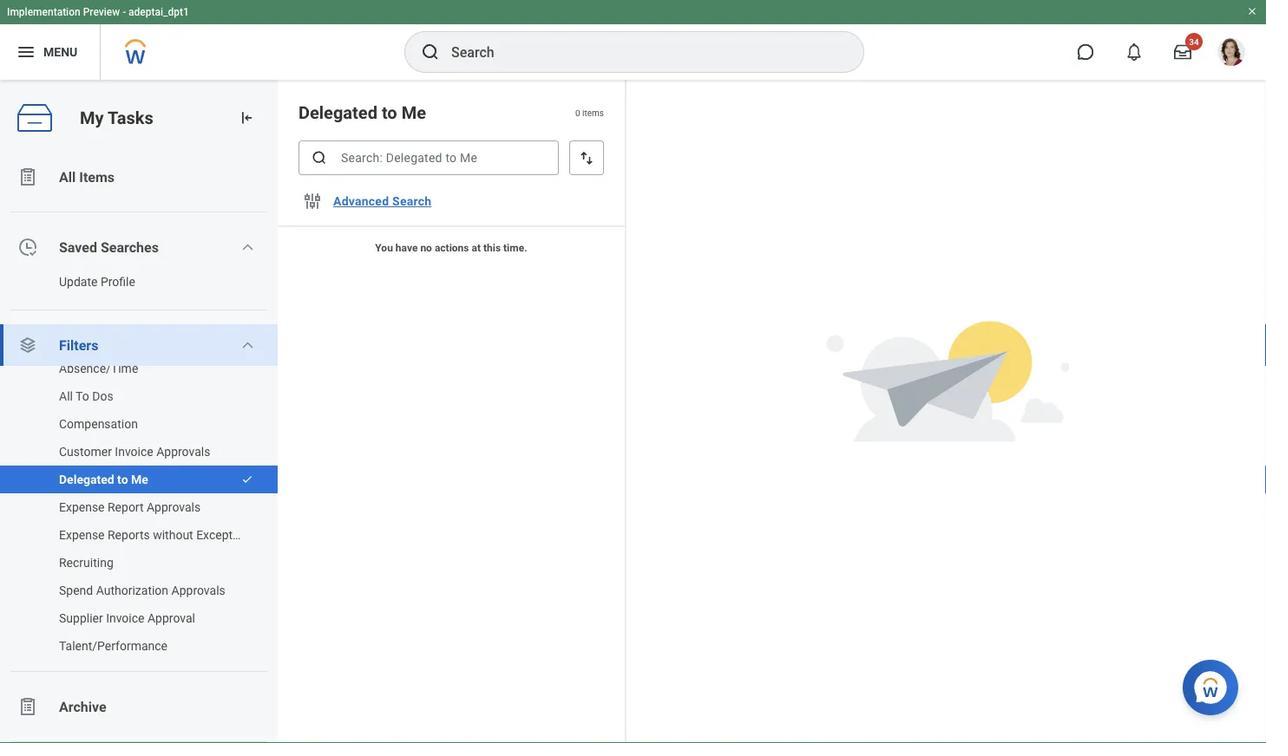 Task type: vqa. For each thing, say whether or not it's contained in the screenshot.
Invoice
yes



Task type: locate. For each thing, give the bounding box(es) containing it.
to up report
[[117, 473, 128, 487]]

me down customer invoice approvals
[[131, 473, 148, 487]]

item list element
[[278, 80, 627, 744]]

expense inside 'button'
[[59, 500, 105, 515]]

1 list from the top
[[0, 156, 278, 744]]

expense inside button
[[59, 528, 105, 543]]

justify image
[[16, 42, 36, 63]]

profile logan mcneil image
[[1218, 38, 1246, 70]]

at
[[472, 242, 481, 254]]

invoice down spend authorization approvals button
[[106, 612, 145, 626]]

notifications large image
[[1126, 43, 1143, 61]]

without
[[153, 528, 193, 543]]

supplier
[[59, 612, 103, 626]]

advanced search button
[[326, 184, 439, 219]]

no
[[420, 242, 432, 254]]

approvals up approval
[[171, 584, 226, 598]]

configure image
[[302, 191, 323, 212]]

delegated
[[299, 102, 378, 123], [59, 473, 114, 487]]

1 all from the top
[[59, 169, 76, 185]]

approvals up without
[[147, 500, 201, 515]]

2 list from the top
[[0, 355, 278, 661]]

0 vertical spatial approvals
[[156, 445, 210, 459]]

all items
[[59, 169, 115, 185]]

0 vertical spatial search image
[[420, 42, 441, 63]]

1 vertical spatial delegated to me
[[59, 473, 148, 487]]

approvals inside 'button'
[[147, 500, 201, 515]]

0 items
[[576, 107, 604, 118]]

expense left report
[[59, 500, 105, 515]]

34 button
[[1164, 33, 1203, 71]]

0 vertical spatial expense
[[59, 500, 105, 515]]

delegated to me up search: delegated to me 'text box'
[[299, 102, 426, 123]]

menu
[[43, 45, 77, 59]]

2 expense from the top
[[59, 528, 105, 543]]

you have no actions at this time.
[[375, 242, 528, 254]]

update profile button
[[0, 268, 260, 296]]

customer
[[59, 445, 112, 459]]

2 vertical spatial approvals
[[171, 584, 226, 598]]

expense
[[59, 500, 105, 515], [59, 528, 105, 543]]

1 vertical spatial delegated
[[59, 473, 114, 487]]

1 horizontal spatial me
[[402, 102, 426, 123]]

1 vertical spatial expense
[[59, 528, 105, 543]]

0 vertical spatial invoice
[[115, 445, 153, 459]]

search image inside item list element
[[311, 149, 328, 167]]

dos
[[92, 389, 113, 404]]

1 horizontal spatial search image
[[420, 42, 441, 63]]

expense for expense reports without exceptions
[[59, 528, 105, 543]]

0 vertical spatial me
[[402, 102, 426, 123]]

invoice
[[115, 445, 153, 459], [106, 612, 145, 626]]

my
[[80, 108, 104, 128]]

report
[[108, 500, 144, 515]]

1 vertical spatial to
[[117, 473, 128, 487]]

delegated inside button
[[59, 473, 114, 487]]

approvals down compensation button
[[156, 445, 210, 459]]

0 vertical spatial delegated
[[299, 102, 378, 123]]

search
[[392, 194, 432, 209]]

exceptions
[[196, 528, 256, 543]]

invoice down compensation button
[[115, 445, 153, 459]]

authorization
[[96, 584, 168, 598]]

to
[[76, 389, 89, 404]]

expense for expense report approvals
[[59, 500, 105, 515]]

1 vertical spatial invoice
[[106, 612, 145, 626]]

all left items
[[59, 169, 76, 185]]

0 horizontal spatial me
[[131, 473, 148, 487]]

expense reports without exceptions button
[[0, 522, 260, 550]]

1 horizontal spatial delegated to me
[[299, 102, 426, 123]]

clock check image
[[17, 237, 38, 258]]

approvals
[[156, 445, 210, 459], [147, 500, 201, 515], [171, 584, 226, 598]]

list
[[0, 156, 278, 744], [0, 355, 278, 661]]

me up search: delegated to me 'text box'
[[402, 102, 426, 123]]

invoice for supplier
[[106, 612, 145, 626]]

1 expense from the top
[[59, 500, 105, 515]]

0 horizontal spatial to
[[117, 473, 128, 487]]

0 horizontal spatial search image
[[311, 149, 328, 167]]

0 vertical spatial to
[[382, 102, 397, 123]]

sort image
[[578, 149, 596, 167]]

me
[[402, 102, 426, 123], [131, 473, 148, 487]]

expense reports without exceptions
[[59, 528, 256, 543]]

0 vertical spatial delegated to me
[[299, 102, 426, 123]]

list containing absence/time
[[0, 355, 278, 661]]

expense report approvals button
[[0, 494, 260, 522]]

approvals for spend authorization approvals
[[171, 584, 226, 598]]

spend
[[59, 584, 93, 598]]

1 horizontal spatial delegated
[[299, 102, 378, 123]]

all
[[59, 169, 76, 185], [59, 389, 73, 404]]

2 all from the top
[[59, 389, 73, 404]]

customer invoice approvals
[[59, 445, 210, 459]]

34
[[1190, 36, 1200, 47]]

items
[[79, 169, 115, 185]]

1 vertical spatial all
[[59, 389, 73, 404]]

implementation
[[7, 6, 80, 18]]

delegated to me down customer
[[59, 473, 148, 487]]

to inside button
[[117, 473, 128, 487]]

all left to
[[59, 389, 73, 404]]

tasks
[[108, 108, 153, 128]]

delegated to me
[[299, 102, 426, 123], [59, 473, 148, 487]]

all to dos
[[59, 389, 113, 404]]

you
[[375, 242, 393, 254]]

1 horizontal spatial to
[[382, 102, 397, 123]]

1 vertical spatial me
[[131, 473, 148, 487]]

implementation preview -   adeptai_dpt1
[[7, 6, 189, 18]]

archive button
[[0, 687, 278, 728]]

have
[[396, 242, 418, 254]]

my tasks
[[80, 108, 153, 128]]

to up search: delegated to me 'text box'
[[382, 102, 397, 123]]

reports
[[108, 528, 150, 543]]

search image
[[420, 42, 441, 63], [311, 149, 328, 167]]

to
[[382, 102, 397, 123], [117, 473, 128, 487]]

1 vertical spatial search image
[[311, 149, 328, 167]]

1 vertical spatial approvals
[[147, 500, 201, 515]]

perspective image
[[17, 335, 38, 356]]

0 horizontal spatial delegated
[[59, 473, 114, 487]]

0 vertical spatial all
[[59, 169, 76, 185]]

filters button
[[0, 325, 278, 366]]

saved
[[59, 239, 97, 256]]

all for all to dos
[[59, 389, 73, 404]]

spend authorization approvals button
[[0, 577, 260, 605]]

expense up recruiting
[[59, 528, 105, 543]]

0 horizontal spatial delegated to me
[[59, 473, 148, 487]]



Task type: describe. For each thing, give the bounding box(es) containing it.
transformation import image
[[238, 109, 255, 127]]

all to dos button
[[0, 383, 260, 411]]

supplier invoice approval
[[59, 612, 195, 626]]

Search Workday  search field
[[451, 33, 828, 71]]

compensation
[[59, 417, 138, 431]]

advanced
[[333, 194, 389, 209]]

spend authorization approvals
[[59, 584, 226, 598]]

saved searches
[[59, 239, 159, 256]]

all for all items
[[59, 169, 76, 185]]

inbox large image
[[1175, 43, 1192, 61]]

supplier invoice approval button
[[0, 605, 260, 633]]

approval
[[148, 612, 195, 626]]

all items button
[[0, 156, 278, 198]]

menu button
[[0, 24, 100, 80]]

filters
[[59, 337, 98, 354]]

invoice for customer
[[115, 445, 153, 459]]

search image inside menu banner
[[420, 42, 441, 63]]

check image
[[241, 474, 253, 486]]

delegated to me button
[[0, 466, 233, 494]]

-
[[123, 6, 126, 18]]

recruiting
[[59, 556, 114, 570]]

me inside item list element
[[402, 102, 426, 123]]

approvals for customer invoice approvals
[[156, 445, 210, 459]]

list containing all items
[[0, 156, 278, 744]]

delegated inside item list element
[[299, 102, 378, 123]]

to inside item list element
[[382, 102, 397, 123]]

chevron down image
[[241, 339, 255, 352]]

customer invoice approvals button
[[0, 438, 260, 466]]

my tasks element
[[0, 80, 278, 744]]

absence/time button
[[0, 355, 260, 383]]

menu banner
[[0, 0, 1267, 80]]

clipboard image
[[17, 697, 38, 718]]

expense report approvals
[[59, 500, 201, 515]]

actions
[[435, 242, 469, 254]]

time.
[[504, 242, 528, 254]]

this
[[483, 242, 501, 254]]

preview
[[83, 6, 120, 18]]

compensation button
[[0, 411, 260, 438]]

searches
[[101, 239, 159, 256]]

absence/time
[[59, 362, 138, 376]]

update
[[59, 275, 98, 289]]

delegated to me inside button
[[59, 473, 148, 487]]

profile
[[101, 275, 135, 289]]

advanced search
[[333, 194, 432, 209]]

close environment banner image
[[1247, 6, 1258, 16]]

items
[[583, 107, 604, 118]]

approvals for expense report approvals
[[147, 500, 201, 515]]

saved searches button
[[0, 227, 278, 268]]

Search: Delegated to Me text field
[[299, 141, 559, 175]]

talent/performance
[[59, 639, 168, 654]]

recruiting button
[[0, 550, 260, 577]]

me inside button
[[131, 473, 148, 487]]

update profile
[[59, 275, 135, 289]]

adeptai_dpt1
[[129, 6, 189, 18]]

clipboard image
[[17, 167, 38, 188]]

delegated to me inside item list element
[[299, 102, 426, 123]]

0
[[576, 107, 580, 118]]

archive
[[59, 699, 106, 716]]

talent/performance button
[[0, 633, 260, 661]]

chevron down image
[[241, 240, 255, 254]]



